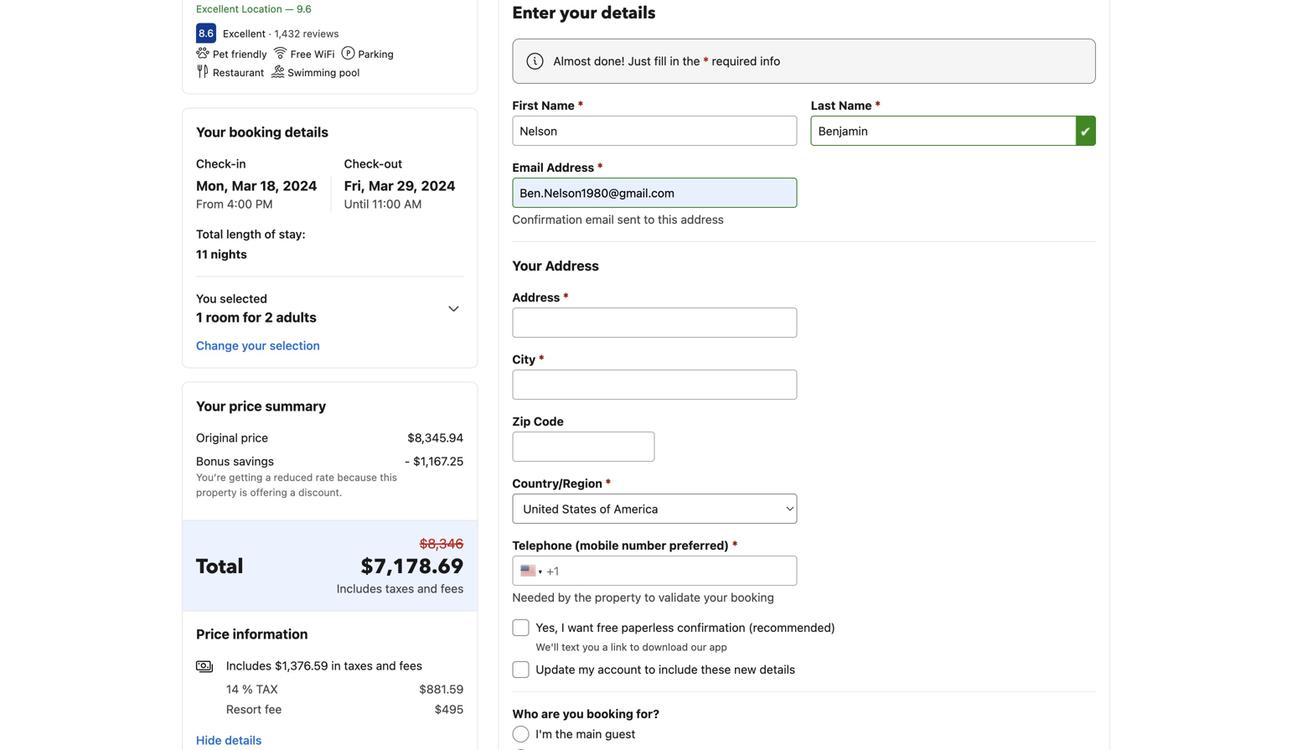 Task type: locate. For each thing, give the bounding box(es) containing it.
address
[[547, 160, 594, 174], [545, 258, 599, 274], [512, 290, 560, 304]]

2 vertical spatial your
[[196, 398, 226, 414]]

2 vertical spatial address
[[512, 290, 560, 304]]

excellent for excellent · 1,432 reviews
[[223, 27, 266, 39]]

mar for 29,
[[369, 178, 394, 193]]

18,
[[260, 178, 280, 193]]

1 vertical spatial in
[[236, 157, 246, 170]]

1 horizontal spatial name
[[839, 98, 872, 112]]

1 horizontal spatial booking
[[587, 707, 633, 721]]

check- inside check-in mon, mar 18, 2024 from 4:00 pm
[[196, 157, 236, 170]]

total for total
[[196, 553, 243, 581]]

1 vertical spatial total
[[196, 553, 243, 581]]

preferred)
[[669, 538, 729, 552]]

includes
[[337, 581, 382, 595], [226, 659, 272, 672]]

None text field
[[811, 116, 1096, 146], [512, 308, 798, 338], [811, 116, 1096, 146], [512, 308, 798, 338]]

stay:
[[279, 227, 306, 241]]

in inside check-in mon, mar 18, 2024 from 4:00 pm
[[236, 157, 246, 170]]

property down you're
[[196, 486, 237, 498]]

confirmation
[[512, 212, 582, 226]]

name
[[541, 98, 575, 112], [839, 98, 872, 112]]

your down for at the left top
[[242, 338, 266, 352]]

1 horizontal spatial mar
[[369, 178, 394, 193]]

you right text
[[583, 641, 600, 653]]

address up address * in the left of the page
[[545, 258, 599, 274]]

1 horizontal spatial this
[[658, 212, 678, 226]]

1 horizontal spatial property
[[595, 590, 641, 604]]

check-in mon, mar 18, 2024 from 4:00 pm
[[196, 157, 317, 211]]

free
[[597, 621, 618, 634]]

update my account to include these new details
[[536, 662, 795, 676]]

mar inside check-in mon, mar 18, 2024 from 4:00 pm
[[232, 178, 257, 193]]

confirmation email sent to this address
[[512, 212, 724, 226]]

booking up check-in mon, mar 18, 2024 from 4:00 pm
[[229, 124, 282, 140]]

total
[[196, 227, 223, 241], [196, 553, 243, 581]]

in right "$1,376.59"
[[331, 659, 341, 672]]

is
[[240, 486, 247, 498]]

2 horizontal spatial in
[[670, 54, 679, 68]]

your up confirmation
[[704, 590, 728, 604]]

details
[[601, 2, 656, 25], [285, 124, 329, 140], [760, 662, 795, 676], [225, 733, 262, 747]]

and
[[417, 581, 438, 595], [376, 659, 396, 672]]

taxes right "$1,376.59"
[[344, 659, 373, 672]]

my
[[579, 662, 595, 676]]

excellent up scored 8.6 element on the top of the page
[[196, 3, 239, 15]]

1 vertical spatial your
[[242, 338, 266, 352]]

done!
[[594, 54, 625, 68]]

0 vertical spatial booking
[[229, 124, 282, 140]]

email
[[512, 160, 544, 174]]

a left the link
[[602, 641, 608, 653]]

name for first name *
[[541, 98, 575, 112]]

name inside last name *
[[839, 98, 872, 112]]

details down swimming
[[285, 124, 329, 140]]

1 horizontal spatial includes
[[337, 581, 382, 595]]

0 vertical spatial address
[[547, 160, 594, 174]]

booking up the (recommended)
[[731, 590, 774, 604]]

i'm
[[536, 727, 552, 741]]

mar up 4:00 pm
[[232, 178, 257, 193]]

address
[[681, 212, 724, 226]]

1
[[196, 309, 203, 325]]

your up address * in the left of the page
[[512, 258, 542, 274]]

to
[[644, 212, 655, 226], [645, 590, 655, 604], [630, 641, 640, 653], [645, 662, 655, 676]]

taxes down $7,178.69
[[385, 581, 414, 595]]

1 vertical spatial excellent
[[223, 27, 266, 39]]

check- up mon,
[[196, 157, 236, 170]]

a down reduced
[[290, 486, 296, 498]]

address right "email"
[[547, 160, 594, 174]]

your up mon,
[[196, 124, 226, 140]]

1 vertical spatial the
[[574, 590, 592, 604]]

the
[[683, 54, 700, 68], [574, 590, 592, 604], [555, 727, 573, 741]]

are
[[541, 707, 560, 721]]

almost done! just fill in the * required info
[[553, 54, 780, 68]]

includes for includes taxes and fees
[[337, 581, 382, 595]]

address down your address
[[512, 290, 560, 304]]

zip
[[512, 414, 531, 428]]

a
[[265, 471, 271, 483], [290, 486, 296, 498], [602, 641, 608, 653]]

fees down $7,178.69
[[441, 581, 464, 595]]

2024 inside check-out fri, mar 29, 2024 until 11:00 am
[[421, 178, 456, 193]]

None text field
[[512, 116, 798, 146], [512, 370, 798, 400], [512, 116, 798, 146], [512, 370, 798, 400]]

fees up $881.59 at left
[[399, 659, 422, 672]]

just
[[628, 54, 651, 68]]

you selected 1 room for  2 adults
[[196, 291, 317, 325]]

excellent up pet friendly
[[223, 27, 266, 39]]

Zip Code text field
[[512, 432, 655, 462]]

excellent
[[196, 3, 239, 15], [223, 27, 266, 39]]

excellent · 1,432 reviews
[[223, 27, 339, 39]]

location
[[242, 3, 282, 15]]

and down includes taxes and fees
[[376, 659, 396, 672]]

name right last
[[839, 98, 872, 112]]

in down your booking details
[[236, 157, 246, 170]]

mar up 11:00 am
[[369, 178, 394, 193]]

·
[[268, 27, 271, 39]]

0 horizontal spatial this
[[380, 471, 397, 483]]

1 2024 from the left
[[283, 178, 317, 193]]

check- up fri,
[[344, 157, 384, 170]]

account
[[598, 662, 641, 676]]

1 vertical spatial this
[[380, 471, 397, 483]]

price up savings
[[241, 431, 268, 444]]

0 vertical spatial price
[[229, 398, 262, 414]]

(mobile
[[575, 538, 619, 552]]

booking
[[229, 124, 282, 140], [731, 590, 774, 604], [587, 707, 633, 721]]

length
[[226, 227, 261, 241]]

validate
[[659, 590, 701, 604]]

mar inside check-out fri, mar 29, 2024 until 11:00 am
[[369, 178, 394, 193]]

0 vertical spatial the
[[683, 54, 700, 68]]

text
[[562, 641, 580, 653]]

11
[[196, 247, 208, 261]]

2 vertical spatial the
[[555, 727, 573, 741]]

adults
[[276, 309, 317, 325]]

the inside who are you booking for? i'm the main guest
[[555, 727, 573, 741]]

your
[[196, 124, 226, 140], [512, 258, 542, 274], [196, 398, 226, 414]]

1 horizontal spatial in
[[331, 659, 341, 672]]

getting
[[229, 471, 263, 483]]

0 vertical spatial total
[[196, 227, 223, 241]]

who
[[512, 707, 538, 721]]

this
[[658, 212, 678, 226], [380, 471, 397, 483]]

1 vertical spatial price
[[241, 431, 268, 444]]

0 vertical spatial taxes
[[385, 581, 414, 595]]

0 horizontal spatial name
[[541, 98, 575, 112]]

0 horizontal spatial property
[[196, 486, 237, 498]]

1 vertical spatial includes
[[226, 659, 272, 672]]

link
[[611, 641, 627, 653]]

1 vertical spatial you
[[563, 707, 584, 721]]

name right first
[[541, 98, 575, 112]]

0 horizontal spatial check-
[[196, 157, 236, 170]]

needed by the property to validate your booking
[[512, 590, 774, 604]]

1 check- from the left
[[196, 157, 236, 170]]

0 horizontal spatial mar
[[232, 178, 257, 193]]

name for last name *
[[839, 98, 872, 112]]

2 horizontal spatial the
[[683, 54, 700, 68]]

2 horizontal spatial a
[[602, 641, 608, 653]]

details up just
[[601, 2, 656, 25]]

free
[[291, 48, 311, 60]]

2024 for fri, mar 29, 2024
[[421, 178, 456, 193]]

14
[[226, 682, 239, 696]]

includes up %
[[226, 659, 272, 672]]

savings
[[233, 454, 274, 468]]

2 vertical spatial booking
[[587, 707, 633, 721]]

0 vertical spatial fees
[[441, 581, 464, 595]]

address for email
[[547, 160, 594, 174]]

2 mar from the left
[[369, 178, 394, 193]]

0 horizontal spatial your
[[242, 338, 266, 352]]

0 horizontal spatial fees
[[399, 659, 422, 672]]

details inside button
[[225, 733, 262, 747]]

0 horizontal spatial the
[[555, 727, 573, 741]]

1 horizontal spatial your
[[560, 2, 597, 25]]

includes down $7,178.69
[[337, 581, 382, 595]]

nights
[[211, 247, 247, 261]]

0 horizontal spatial in
[[236, 157, 246, 170]]

your for enter
[[560, 2, 597, 25]]

yes,
[[536, 621, 558, 634]]

$8,345.94
[[407, 431, 464, 444]]

* right last
[[875, 98, 881, 112]]

1 vertical spatial and
[[376, 659, 396, 672]]

0 vertical spatial you
[[583, 641, 600, 653]]

total up 11
[[196, 227, 223, 241]]

include
[[659, 662, 698, 676]]

country/region *
[[512, 476, 611, 490]]

enter
[[512, 2, 556, 25]]

almost
[[553, 54, 591, 68]]

check- inside check-out fri, mar 29, 2024 until 11:00 am
[[344, 157, 384, 170]]

1 vertical spatial taxes
[[344, 659, 373, 672]]

0 horizontal spatial includes
[[226, 659, 272, 672]]

1 horizontal spatial 2024
[[421, 178, 456, 193]]

2024 for mon, mar 18, 2024
[[283, 178, 317, 193]]

your up the original
[[196, 398, 226, 414]]

0 vertical spatial your
[[196, 124, 226, 140]]

14 % tax
[[226, 682, 278, 696]]

taxes
[[385, 581, 414, 595], [344, 659, 373, 672]]

1 horizontal spatial and
[[417, 581, 438, 595]]

in right 'fill'
[[670, 54, 679, 68]]

0 horizontal spatial a
[[265, 471, 271, 483]]

selected
[[220, 291, 267, 305]]

0 vertical spatial includes
[[337, 581, 382, 595]]

1 vertical spatial your
[[512, 258, 542, 274]]

a up "offering"
[[265, 471, 271, 483]]

city
[[512, 352, 536, 366]]

price up the original price
[[229, 398, 262, 414]]

property up free
[[595, 590, 641, 604]]

check- for fri,
[[344, 157, 384, 170]]

to right the link
[[630, 641, 640, 653]]

2 2024 from the left
[[421, 178, 456, 193]]

$8,346 $7,178.69
[[361, 535, 464, 581]]

the right 'fill'
[[683, 54, 700, 68]]

this right because
[[380, 471, 397, 483]]

country/region
[[512, 476, 603, 490]]

0 vertical spatial property
[[196, 486, 237, 498]]

of
[[264, 227, 276, 241]]

2 horizontal spatial your
[[704, 590, 728, 604]]

2 vertical spatial your
[[704, 590, 728, 604]]

Double-check for typos text field
[[512, 178, 798, 208]]

our
[[691, 641, 707, 653]]

new
[[734, 662, 756, 676]]

1 horizontal spatial check-
[[344, 157, 384, 170]]

telephone
[[512, 538, 572, 552]]

the right i'm
[[555, 727, 573, 741]]

pool
[[339, 66, 360, 78]]

0 horizontal spatial 2024
[[283, 178, 317, 193]]

rate
[[316, 471, 334, 483]]

who are you booking for? element
[[512, 706, 1096, 750]]

0 vertical spatial your
[[560, 2, 597, 25]]

2 name from the left
[[839, 98, 872, 112]]

1 vertical spatial address
[[545, 258, 599, 274]]

2 vertical spatial a
[[602, 641, 608, 653]]

details down resort
[[225, 733, 262, 747]]

the right by
[[574, 590, 592, 604]]

1 mar from the left
[[232, 178, 257, 193]]

0 vertical spatial excellent
[[196, 3, 239, 15]]

0 horizontal spatial and
[[376, 659, 396, 672]]

1 total from the top
[[196, 227, 223, 241]]

1 name from the left
[[541, 98, 575, 112]]

to right sent
[[644, 212, 655, 226]]

name inside first name *
[[541, 98, 575, 112]]

a inside the yes, i want free paperless confirmation (recommended) we'll text you a link to download our app
[[602, 641, 608, 653]]

1 horizontal spatial fees
[[441, 581, 464, 595]]

and down $7,178.69
[[417, 581, 438, 595]]

total up price
[[196, 553, 243, 581]]

2024 inside check-in mon, mar 18, 2024 from 4:00 pm
[[283, 178, 317, 193]]

1 horizontal spatial a
[[290, 486, 296, 498]]

restaurant
[[213, 66, 264, 78]]

we'll
[[536, 641, 559, 653]]

2024 right 29,
[[421, 178, 456, 193]]

2 vertical spatial in
[[331, 659, 341, 672]]

1 horizontal spatial the
[[574, 590, 592, 604]]

total for total length of stay: 11 nights
[[196, 227, 223, 241]]

booking up 'guest' at the bottom of the page
[[587, 707, 633, 721]]

these
[[701, 662, 731, 676]]

2024 right 18,
[[283, 178, 317, 193]]

2 horizontal spatial booking
[[731, 590, 774, 604]]

you right the "are"
[[563, 707, 584, 721]]

-
[[405, 454, 410, 468]]

your right enter
[[560, 2, 597, 25]]

* right city
[[539, 352, 545, 366]]

1 vertical spatial a
[[290, 486, 296, 498]]

address inside the email address *
[[547, 160, 594, 174]]

total inside total length of stay: 11 nights
[[196, 227, 223, 241]]

2 check- from the left
[[344, 157, 384, 170]]

mar for 18,
[[232, 178, 257, 193]]

0 horizontal spatial booking
[[229, 124, 282, 140]]

this down double-check for typos text box
[[658, 212, 678, 226]]

includes taxes and fees
[[337, 581, 464, 595]]

price for original
[[241, 431, 268, 444]]

* left required
[[703, 54, 709, 68]]

2 total from the top
[[196, 553, 243, 581]]



Task type: vqa. For each thing, say whether or not it's contained in the screenshot.
bottom 3
no



Task type: describe. For each thing, give the bounding box(es) containing it.
* up email
[[597, 160, 603, 174]]

fill
[[654, 54, 667, 68]]

check- for mon,
[[196, 157, 236, 170]]

* down almost on the top
[[578, 98, 584, 112]]

mon,
[[196, 178, 229, 193]]

you're
[[196, 471, 226, 483]]

free wifi
[[291, 48, 335, 60]]

details right new
[[760, 662, 795, 676]]

* right preferred)
[[732, 538, 738, 552]]

change your selection
[[196, 338, 320, 352]]

$495
[[435, 702, 464, 716]]

8.6
[[199, 27, 214, 39]]

includes for includes $1,376.59 in taxes and fees
[[226, 659, 272, 672]]

booking inside who are you booking for? i'm the main guest
[[587, 707, 633, 721]]

29,
[[397, 178, 418, 193]]

update
[[536, 662, 575, 676]]

0 vertical spatial a
[[265, 471, 271, 483]]

selection
[[270, 338, 320, 352]]

fee
[[265, 702, 282, 716]]

1 vertical spatial property
[[595, 590, 641, 604]]

friendly
[[231, 48, 267, 60]]

bonus
[[196, 454, 230, 468]]

address inside address *
[[512, 290, 560, 304]]

bonus savings you're getting a reduced rate because this property is offering a discount. - $1,167.25
[[196, 454, 464, 498]]

1 vertical spatial fees
[[399, 659, 422, 672]]

last name *
[[811, 98, 881, 112]]

2
[[265, 309, 273, 325]]

your for your price summary
[[196, 398, 226, 414]]

change your selection link
[[189, 330, 327, 361]]

confirmation
[[677, 621, 745, 634]]

$881.59
[[419, 682, 464, 696]]

zip code
[[512, 414, 564, 428]]

swimming pool
[[288, 66, 360, 78]]

0 vertical spatial in
[[670, 54, 679, 68]]

sent
[[617, 212, 641, 226]]

property inside bonus savings you're getting a reduced rate because this property is offering a discount. - $1,167.25
[[196, 486, 237, 498]]

your price summary
[[196, 398, 326, 414]]

you inside the yes, i want free paperless confirmation (recommended) we'll text you a link to download our app
[[583, 641, 600, 653]]

* down your address
[[563, 290, 569, 304]]

guest
[[605, 727, 636, 741]]

for?
[[636, 707, 659, 721]]

0 vertical spatial and
[[417, 581, 438, 595]]

1,432
[[274, 27, 300, 39]]

hide details
[[196, 733, 262, 747]]

yes, i want free paperless confirmation (recommended) we'll text you a link to download our app
[[536, 621, 836, 653]]

swimming
[[288, 66, 336, 78]]

tax
[[256, 682, 278, 696]]

your for your address
[[512, 258, 542, 274]]

fri,
[[344, 178, 365, 193]]

you
[[196, 291, 217, 305]]

check-out fri, mar 29, 2024 until 11:00 am
[[344, 157, 456, 211]]

resort fee
[[226, 702, 282, 716]]

0 horizontal spatial taxes
[[344, 659, 373, 672]]

main
[[576, 727, 602, 741]]

from
[[196, 197, 224, 211]]

1 horizontal spatial taxes
[[385, 581, 414, 595]]

scored 8.6 element
[[196, 23, 216, 43]]

excellent for excellent location — 9.6
[[196, 3, 239, 15]]

reduced
[[274, 471, 313, 483]]

this inside bonus savings you're getting a reduced rate because this property is offering a discount. - $1,167.25
[[380, 471, 397, 483]]

your for change
[[242, 338, 266, 352]]

1 vertical spatial booking
[[731, 590, 774, 604]]

information
[[233, 626, 308, 642]]

+1 text field
[[512, 556, 798, 586]]

includes $1,376.59 in taxes and fees
[[226, 659, 422, 672]]

%
[[242, 682, 253, 696]]

to down download
[[645, 662, 655, 676]]

you inside who are you booking for? i'm the main guest
[[563, 707, 584, 721]]

telephone (mobile number preferred) *
[[512, 538, 738, 552]]

until
[[344, 197, 369, 211]]

to down +1 text box
[[645, 590, 655, 604]]

paperless
[[621, 621, 674, 634]]

9.6
[[297, 3, 312, 15]]

price for your
[[229, 398, 262, 414]]

i
[[561, 621, 565, 634]]

number
[[622, 538, 666, 552]]

because
[[337, 471, 377, 483]]

address for your
[[545, 258, 599, 274]]

want
[[568, 621, 594, 634]]

reviews
[[303, 27, 339, 39]]

room
[[206, 309, 240, 325]]

—
[[285, 3, 294, 15]]

info
[[760, 54, 780, 68]]

total length of stay: 11 nights
[[196, 227, 306, 261]]

rated excellent element
[[223, 27, 266, 39]]

to inside the yes, i want free paperless confirmation (recommended) we'll text you a link to download our app
[[630, 641, 640, 653]]

0 vertical spatial this
[[658, 212, 678, 226]]

original
[[196, 431, 238, 444]]

your for your booking details
[[196, 124, 226, 140]]

pet friendly
[[213, 48, 267, 60]]

city *
[[512, 352, 545, 366]]

(recommended)
[[749, 621, 836, 634]]

excellent location — 9.6
[[196, 3, 312, 15]]

11:00 am
[[372, 197, 422, 211]]

needed
[[512, 590, 555, 604]]

$7,178.69
[[361, 553, 464, 581]]

your address
[[512, 258, 599, 274]]

discount.
[[298, 486, 342, 498]]

$1,376.59
[[275, 659, 328, 672]]

hide details button
[[189, 725, 268, 750]]

* down zip code text field
[[605, 476, 611, 490]]

wifi
[[314, 48, 335, 60]]



